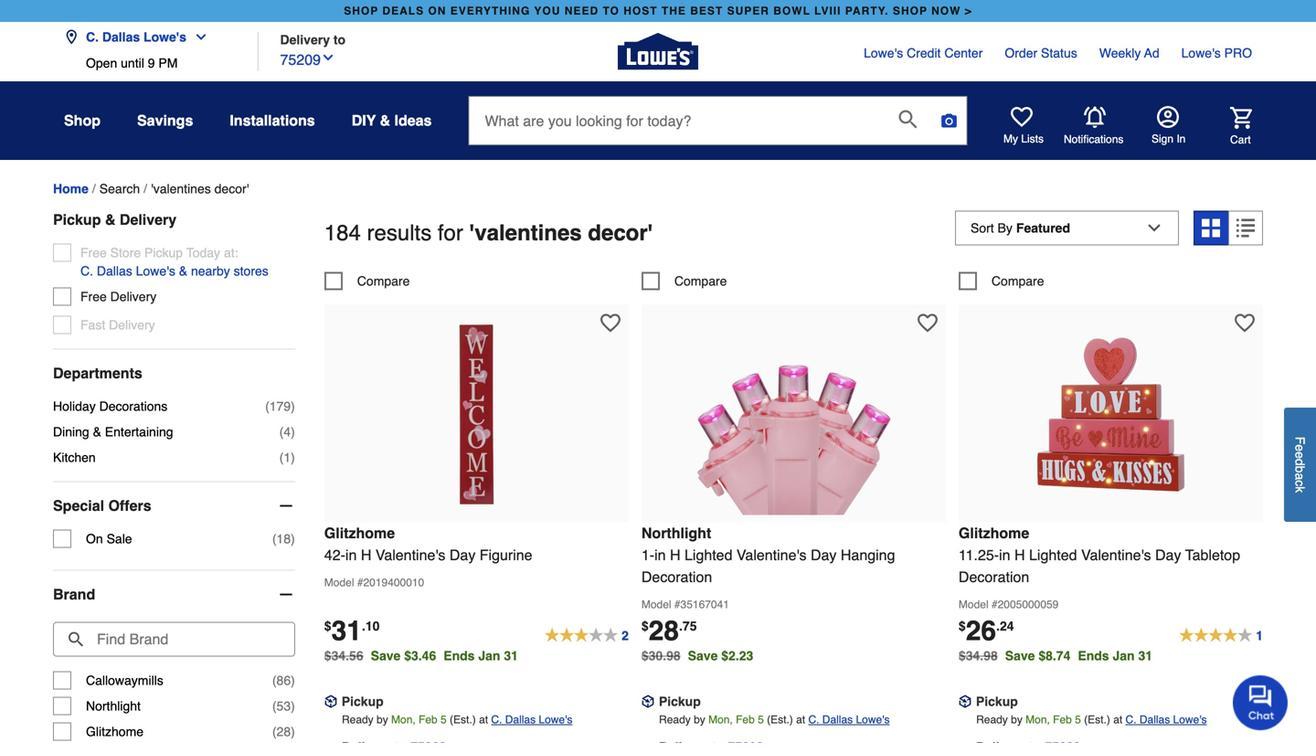 Task type: locate. For each thing, give the bounding box(es) containing it.
free for free store pickup today at:
[[80, 245, 107, 260]]

sign in button
[[1152, 106, 1186, 146]]

0 horizontal spatial save
[[371, 648, 401, 663]]

5014219045 element
[[641, 272, 727, 290]]

pickup image right 53
[[324, 695, 337, 708]]

2 shop from the left
[[893, 5, 928, 17]]

2 horizontal spatial 5
[[1075, 713, 1081, 726]]

2 horizontal spatial save
[[1005, 648, 1035, 663]]

) up ( 4 )
[[291, 399, 295, 414]]

1 horizontal spatial (est.)
[[767, 713, 793, 726]]

1 horizontal spatial 31
[[504, 648, 518, 663]]

home / search / 'valentines decor'
[[53, 181, 249, 196]]

pickup right pickup icon
[[659, 694, 701, 709]]

& inside button
[[380, 112, 390, 129]]

c
[[1293, 480, 1307, 486]]

# for 42-
[[357, 576, 363, 589]]

e up 'b'
[[1293, 451, 1307, 459]]

Find Brand text field
[[53, 622, 295, 657]]

2 valentine's from the left
[[737, 546, 807, 563]]

3 day from the left
[[1155, 546, 1181, 563]]

1 horizontal spatial ready
[[659, 713, 691, 726]]

glitzhome up "42-"
[[324, 524, 395, 541]]

grid view image
[[1202, 219, 1220, 237]]

h right 1-
[[670, 546, 680, 563]]

$ right the 2
[[641, 619, 649, 633]]

1 horizontal spatial model
[[641, 598, 671, 611]]

pickup down $34.98
[[976, 694, 1018, 709]]

2 horizontal spatial mon,
[[1026, 713, 1050, 726]]

decoration inside northlight 1-in h lighted valentine's day hanging decoration
[[641, 568, 712, 585]]

day inside "glitzhome 11.25-in h lighted valentine's day tabletop decoration"
[[1155, 546, 1181, 563]]

3 at from the left
[[1113, 713, 1123, 726]]

credit
[[907, 46, 941, 60]]

minus image
[[277, 497, 295, 515], [277, 585, 295, 604]]

in for 1-
[[654, 546, 666, 563]]

ready by mon, feb 5 (est.) at c. dallas lowe's down $2.23
[[659, 713, 890, 726]]

18
[[277, 532, 291, 546]]

shop button
[[64, 104, 101, 137]]

in up model # 35167041
[[654, 546, 666, 563]]

42-
[[324, 546, 345, 563]]

ends jan 31 element for 26
[[1078, 648, 1160, 663]]

) for ( 86 )
[[291, 673, 295, 688]]

1 horizontal spatial pickup image
[[959, 695, 971, 708]]

1 h from the left
[[361, 546, 371, 563]]

0 horizontal spatial 1
[[284, 450, 291, 465]]

c. for first pickup image
[[491, 713, 502, 726]]

179
[[269, 399, 291, 414]]

model up $ 28 .75
[[641, 598, 671, 611]]

northlight for northlight
[[86, 699, 141, 713]]

e up d at bottom
[[1293, 444, 1307, 451]]

ad
[[1144, 46, 1159, 60]]

h inside "glitzhome 11.25-in h lighted valentine's day tabletop decoration"
[[1014, 546, 1025, 563]]

the
[[662, 5, 686, 17]]

0 horizontal spatial model
[[324, 576, 354, 589]]

0 horizontal spatial #
[[357, 576, 363, 589]]

installations button
[[230, 104, 315, 137]]

pickup image
[[324, 695, 337, 708], [959, 695, 971, 708]]

ends right the $8.74
[[1078, 648, 1109, 663]]

0 horizontal spatial decoration
[[641, 568, 712, 585]]

best
[[690, 5, 723, 17]]

valentine's
[[375, 546, 445, 563], [737, 546, 807, 563], [1081, 546, 1151, 563]]

1 horizontal spatial ends
[[1078, 648, 1109, 663]]

c. dallas lowe's & nearby stores
[[80, 264, 268, 278]]

31 for 26
[[1138, 648, 1153, 663]]

2 horizontal spatial glitzhome
[[959, 524, 1029, 541]]

0 horizontal spatial pickup image
[[324, 695, 337, 708]]

lowe's home improvement cart image
[[1230, 107, 1252, 129]]

1 horizontal spatial feb
[[736, 713, 755, 726]]

2 horizontal spatial at
[[1113, 713, 1123, 726]]

0 horizontal spatial $
[[324, 619, 331, 633]]

5 ) from the top
[[291, 673, 295, 688]]

' right for
[[469, 220, 475, 245]]

list view image
[[1237, 219, 1255, 237]]

glitzhome up 11.25-
[[959, 524, 1029, 541]]

h for 1-
[[670, 546, 680, 563]]

decoration up model # 35167041
[[641, 568, 712, 585]]

# for 11.25-
[[992, 598, 998, 611]]

35167041
[[680, 598, 729, 611]]

0 vertical spatial northlight
[[641, 524, 711, 541]]

1 ends jan 31 element from the left
[[443, 648, 525, 663]]

$ 26 .24
[[959, 615, 1014, 647]]

in up model # 2019400010
[[345, 546, 357, 563]]

2 feb from the left
[[736, 713, 755, 726]]

1 horizontal spatial jan
[[1113, 648, 1135, 663]]

free for free delivery
[[80, 289, 107, 304]]

>
[[965, 5, 972, 17]]

in for 42-
[[345, 546, 357, 563]]

2 horizontal spatial in
[[999, 546, 1010, 563]]

1 heart outline image from the left
[[917, 313, 938, 333]]

) down the ( 1 )
[[291, 532, 295, 546]]

c. for pickup icon
[[808, 713, 819, 726]]

1 horizontal spatial at
[[796, 713, 805, 726]]

1 horizontal spatial 28
[[649, 615, 679, 647]]

1 horizontal spatial /
[[144, 181, 147, 196]]

) for ( 179 )
[[291, 399, 295, 414]]

0 horizontal spatial 5
[[441, 713, 447, 726]]

1 horizontal spatial northlight
[[641, 524, 711, 541]]

lowe's credit center
[[864, 46, 983, 60]]

ready down $34.98
[[976, 713, 1008, 726]]

minus image down the ( 18 ) in the left of the page
[[277, 585, 295, 604]]

ready down $34.56
[[342, 713, 374, 726]]

0 horizontal spatial /
[[92, 181, 96, 196]]

you
[[534, 5, 561, 17]]

feb down $34.98 save $8.74 ends jan 31
[[1053, 713, 1072, 726]]

& inside button
[[179, 264, 187, 278]]

6 ) from the top
[[291, 699, 295, 713]]

1 horizontal spatial decoration
[[959, 568, 1029, 585]]

Search Query text field
[[469, 97, 884, 144]]

ready by mon, feb 5 (est.) at c. dallas lowe's down savings save $8.74 element
[[976, 713, 1207, 726]]

lowe's home improvement account image
[[1157, 106, 1179, 128]]

) up the ( 1 )
[[291, 425, 295, 439]]

2 horizontal spatial valentine's
[[1081, 546, 1151, 563]]

shop up to
[[344, 5, 379, 17]]

0 horizontal spatial in
[[345, 546, 357, 563]]

1 horizontal spatial ends jan 31 element
[[1078, 648, 1160, 663]]

installations
[[230, 112, 315, 129]]

bowl
[[773, 5, 810, 17]]

$34.98 save $8.74 ends jan 31
[[959, 648, 1153, 663]]

2 ends from the left
[[1078, 648, 1109, 663]]

2 ) from the top
[[291, 425, 295, 439]]

1 horizontal spatial lighted
[[1029, 546, 1077, 563]]

ends jan 31 element right $3.46 on the bottom left
[[443, 648, 525, 663]]

0 horizontal spatial northlight
[[86, 699, 141, 713]]

northlight down the callowaymills at the left
[[86, 699, 141, 713]]

glitzhome inside "glitzhome 11.25-in h lighted valentine's day tabletop decoration"
[[959, 524, 1029, 541]]

actual price $28.75 element
[[641, 615, 697, 647]]

valentines decor element
[[151, 181, 249, 196]]

h right 11.25-
[[1014, 546, 1025, 563]]

pm
[[158, 56, 178, 70]]

2 jan from the left
[[1113, 648, 1135, 663]]

1 vertical spatial 1
[[1256, 628, 1263, 643]]

& right diy
[[380, 112, 390, 129]]

day left hanging
[[811, 546, 837, 563]]

free left the store
[[80, 245, 107, 260]]

4 ) from the top
[[291, 532, 295, 546]]

1 at from the left
[[479, 713, 488, 726]]

2
[[622, 628, 629, 643]]

0 horizontal spatial glitzhome
[[86, 724, 144, 739]]

1 horizontal spatial 1
[[1256, 628, 1263, 643]]

feb down $34.56 save $3.46 ends jan 31
[[419, 713, 438, 726]]

k
[[1293, 486, 1307, 493]]

3 ) from the top
[[291, 450, 295, 465]]

1 ready by mon, feb 5 (est.) at c. dallas lowe's from the left
[[342, 713, 572, 726]]

sign in
[[1152, 133, 1186, 145]]

c. dallas lowe's button
[[64, 19, 216, 56], [491, 710, 572, 729], [808, 710, 890, 729], [1126, 710, 1207, 729]]

2 horizontal spatial $
[[959, 619, 966, 633]]

3 by from the left
[[1011, 713, 1023, 726]]

0 horizontal spatial ends
[[443, 648, 475, 663]]

2 horizontal spatial 31
[[1138, 648, 1153, 663]]

lighted up '35167041'
[[685, 546, 733, 563]]

glitzhome for 42-
[[324, 524, 395, 541]]

holiday decorations
[[53, 399, 168, 414]]

chat invite button image
[[1233, 674, 1289, 730]]

31 right $3.46 on the bottom left
[[504, 648, 518, 663]]

28 for ( 28 )
[[277, 724, 291, 739]]

1 horizontal spatial heart outline image
[[1235, 313, 1255, 333]]

glitzhome down the callowaymills at the left
[[86, 724, 144, 739]]

3 h from the left
[[1014, 546, 1025, 563]]

28 down 53
[[277, 724, 291, 739]]

& down today
[[179, 264, 187, 278]]

delivery
[[280, 32, 330, 47], [120, 211, 177, 228], [110, 289, 157, 304], [109, 318, 155, 332]]

decoration inside "glitzhome 11.25-in h lighted valentine's day tabletop decoration"
[[959, 568, 1029, 585]]

1 lighted from the left
[[685, 546, 733, 563]]

2 $ from the left
[[641, 619, 649, 633]]

2 horizontal spatial feb
[[1053, 713, 1072, 726]]

jan for 26
[[1113, 648, 1135, 663]]

my lists
[[1004, 133, 1044, 145]]

1 compare from the left
[[357, 274, 410, 288]]

free up fast
[[80, 289, 107, 304]]

glitzhome for 11.25-
[[959, 524, 1029, 541]]

1
[[284, 450, 291, 465], [1256, 628, 1263, 643]]

2 h from the left
[[670, 546, 680, 563]]

save down .24
[[1005, 648, 1035, 663]]

/ right search element
[[144, 181, 147, 196]]

1 jan from the left
[[478, 648, 500, 663]]

1 valentine's from the left
[[375, 546, 445, 563]]

f
[[1293, 437, 1307, 444]]

2 (est.) from the left
[[767, 713, 793, 726]]

3 valentine's from the left
[[1081, 546, 1151, 563]]

0 horizontal spatial day
[[450, 546, 476, 563]]

1 horizontal spatial mon,
[[708, 713, 733, 726]]

3 save from the left
[[1005, 648, 1035, 663]]

ends jan 31 element for 31
[[443, 648, 525, 663]]

1 down 4
[[284, 450, 291, 465]]

0 vertical spatial 1
[[284, 450, 291, 465]]

$3.46
[[404, 648, 436, 663]]

1 ) from the top
[[291, 399, 295, 414]]

actual price $31.10 element
[[324, 615, 380, 647]]

# up .24
[[992, 598, 998, 611]]

0 horizontal spatial shop
[[344, 5, 379, 17]]

dining
[[53, 425, 89, 439]]

) for ( 4 )
[[291, 425, 295, 439]]

compare for 5001599451 element
[[357, 274, 410, 288]]

pickup image down $34.98
[[959, 695, 971, 708]]

0 vertical spatial 28
[[649, 615, 679, 647]]

2 free from the top
[[80, 289, 107, 304]]

5013211699 element
[[959, 272, 1044, 290]]

day left tabletop
[[1155, 546, 1181, 563]]

0 vertical spatial free
[[80, 245, 107, 260]]

save
[[371, 648, 401, 663], [688, 648, 718, 663], [1005, 648, 1035, 663]]

&
[[380, 112, 390, 129], [105, 211, 116, 228], [179, 264, 187, 278], [93, 425, 101, 439]]

ready down the $30.98
[[659, 713, 691, 726]]

lowe's home improvement lists image
[[1011, 106, 1033, 128]]

1 $ from the left
[[324, 619, 331, 633]]

ready by mon, feb 5 (est.) at c. dallas lowe's
[[342, 713, 572, 726], [659, 713, 890, 726], [976, 713, 1207, 726]]

model for 1-in h lighted valentine's day hanging decoration
[[641, 598, 671, 611]]

1 vertical spatial free
[[80, 289, 107, 304]]

( for 179
[[265, 399, 269, 414]]

0 vertical spatial minus image
[[277, 497, 295, 515]]

free
[[80, 245, 107, 260], [80, 289, 107, 304]]

1 in from the left
[[345, 546, 357, 563]]

0 horizontal spatial heart outline image
[[917, 313, 938, 333]]

1 horizontal spatial valentine's
[[737, 546, 807, 563]]

$
[[324, 619, 331, 633], [641, 619, 649, 633], [959, 619, 966, 633]]

& for delivery
[[105, 211, 116, 228]]

in inside "glitzhome 11.25-in h lighted valentine's day tabletop decoration"
[[999, 546, 1010, 563]]

2 horizontal spatial h
[[1014, 546, 1025, 563]]

lighted up 2005000059 at the right bottom of the page
[[1029, 546, 1077, 563]]

day left figurine
[[450, 546, 476, 563]]

day inside northlight 1-in h lighted valentine's day hanging decoration
[[811, 546, 837, 563]]

compare
[[357, 274, 410, 288], [674, 274, 727, 288], [992, 274, 1044, 288]]

lighted inside "glitzhome 11.25-in h lighted valentine's day tabletop decoration"
[[1029, 546, 1077, 563]]

lowe's pro
[[1181, 46, 1252, 60]]

1 free from the top
[[80, 245, 107, 260]]

minus image inside brand button
[[277, 585, 295, 604]]

at for 2nd pickup image
[[1113, 713, 1123, 726]]

in inside northlight 1-in h lighted valentine's day hanging decoration
[[654, 546, 666, 563]]

save down .10
[[371, 648, 401, 663]]

1 horizontal spatial '
[[648, 220, 653, 245]]

party.
[[845, 5, 889, 17]]

.10
[[362, 619, 380, 633]]

#
[[357, 576, 363, 589], [674, 598, 680, 611], [992, 598, 998, 611]]

( for 86
[[272, 673, 277, 688]]

2 horizontal spatial by
[[1011, 713, 1023, 726]]

3 5 from the left
[[1075, 713, 1081, 726]]

0 horizontal spatial mon,
[[391, 713, 416, 726]]

heart outline image
[[917, 313, 938, 333], [1235, 313, 1255, 333]]

$ inside $ 26 .24
[[959, 619, 966, 633]]

h inside northlight 1-in h lighted valentine's day hanging decoration
[[670, 546, 680, 563]]

184 results for ' valentines decor '
[[324, 220, 653, 245]]

in inside the glitzhome 42-in h valentine's day figurine
[[345, 546, 357, 563]]

lowe's home improvement notification center image
[[1084, 106, 1106, 128]]

0 horizontal spatial 28
[[277, 724, 291, 739]]

1 e from the top
[[1293, 444, 1307, 451]]

mon,
[[391, 713, 416, 726], [708, 713, 733, 726], [1026, 713, 1050, 726]]

2 ends jan 31 element from the left
[[1078, 648, 1160, 663]]

5001599451 element
[[324, 272, 410, 290]]

3 compare from the left
[[992, 274, 1044, 288]]

31 up $34.56
[[331, 615, 362, 647]]

0 horizontal spatial at
[[479, 713, 488, 726]]

jan
[[478, 648, 500, 663], [1113, 648, 1135, 663]]

0 horizontal spatial (est.)
[[450, 713, 476, 726]]

2 decoration from the left
[[959, 568, 1029, 585]]

# up .75
[[674, 598, 680, 611]]

1 decoration from the left
[[641, 568, 712, 585]]

$34.56 save $3.46 ends jan 31
[[324, 648, 518, 663]]

mon, down $2.23
[[708, 713, 733, 726]]

brand
[[53, 586, 95, 603]]

mon, down the $8.74
[[1026, 713, 1050, 726]]

mon, down $3.46 on the bottom left
[[391, 713, 416, 726]]

1 horizontal spatial by
[[694, 713, 705, 726]]

to
[[333, 32, 346, 47]]

order status
[[1005, 46, 1077, 60]]

& down search element
[[105, 211, 116, 228]]

2 day from the left
[[811, 546, 837, 563]]

1 horizontal spatial 5
[[758, 713, 764, 726]]

free delivery
[[80, 289, 157, 304]]

1 horizontal spatial save
[[688, 648, 718, 663]]

0 horizontal spatial ends jan 31 element
[[443, 648, 525, 663]]

by down $30.98 save $2.23
[[694, 713, 705, 726]]

1 vertical spatial northlight
[[86, 699, 141, 713]]

ends jan 31 element
[[443, 648, 525, 663], [1078, 648, 1160, 663]]

was price $34.98 element
[[959, 644, 1005, 663]]

None search field
[[468, 96, 967, 162]]

compare inside the "5013211699" "element"
[[992, 274, 1044, 288]]

7 ) from the top
[[291, 724, 295, 739]]

) for ( 53 )
[[291, 699, 295, 713]]

0 horizontal spatial jan
[[478, 648, 500, 663]]

1 horizontal spatial glitzhome
[[324, 524, 395, 541]]

) down 53
[[291, 724, 295, 739]]

shop left now
[[893, 5, 928, 17]]

(est.)
[[450, 713, 476, 726], [767, 713, 793, 726], [1084, 713, 1110, 726]]

model up 26
[[959, 598, 989, 611]]

1 vertical spatial 28
[[277, 724, 291, 739]]

minus image up the ( 18 ) in the left of the page
[[277, 497, 295, 515]]

0 horizontal spatial feb
[[419, 713, 438, 726]]

h inside the glitzhome 42-in h valentine's day figurine
[[361, 546, 371, 563]]

2 in from the left
[[654, 546, 666, 563]]

glitzhome 2019400010 42-in h valentine's day figurine image
[[376, 314, 577, 515]]

2 at from the left
[[796, 713, 805, 726]]

2 e from the top
[[1293, 451, 1307, 459]]

glitzhome inside the glitzhome 42-in h valentine's day figurine
[[324, 524, 395, 541]]

) up ( 53 )
[[291, 673, 295, 688]]

( for 1
[[279, 450, 284, 465]]

h for 42-
[[361, 546, 371, 563]]

2 horizontal spatial compare
[[992, 274, 1044, 288]]

2 horizontal spatial ready by mon, feb 5 (est.) at c. dallas lowe's
[[976, 713, 1207, 726]]

1 horizontal spatial compare
[[674, 274, 727, 288]]

jan right the $8.74
[[1113, 648, 1135, 663]]

$ up the was price $34.98 element
[[959, 619, 966, 633]]

everything
[[450, 5, 530, 17]]

$ up 'was price $34.56' element
[[324, 619, 331, 633]]

31 for 31
[[504, 648, 518, 663]]

save down .75
[[688, 648, 718, 663]]

2 / from the left
[[144, 181, 147, 196]]

2 horizontal spatial model
[[959, 598, 989, 611]]

chevron down image
[[186, 30, 208, 44]]

was price $34.56 element
[[324, 644, 371, 663]]

northlight up 1-
[[641, 524, 711, 541]]

31 right the $8.74
[[1138, 648, 1153, 663]]

0 horizontal spatial ready
[[342, 713, 374, 726]]

1 day from the left
[[450, 546, 476, 563]]

1 horizontal spatial shop
[[893, 5, 928, 17]]

in up model # 2005000059 on the bottom of page
[[999, 546, 1010, 563]]

$ for 31
[[324, 619, 331, 633]]

jan for 31
[[478, 648, 500, 663]]

valentine's inside "glitzhome 11.25-in h lighted valentine's day tabletop decoration"
[[1081, 546, 1151, 563]]

by down $34.98 save $8.74 ends jan 31
[[1011, 713, 1023, 726]]

.75
[[679, 619, 697, 633]]

) down 4
[[291, 450, 295, 465]]

1-
[[641, 546, 654, 563]]

minus image inside special offers button
[[277, 497, 295, 515]]

31
[[331, 615, 362, 647], [504, 648, 518, 663], [1138, 648, 1153, 663]]

1 ends from the left
[[443, 648, 475, 663]]

model down "42-"
[[324, 576, 354, 589]]

2 horizontal spatial (est.)
[[1084, 713, 1110, 726]]

pickup & delivery
[[53, 211, 177, 228]]

3 in from the left
[[999, 546, 1010, 563]]

1 horizontal spatial $
[[641, 619, 649, 633]]

delivery up fast delivery
[[110, 289, 157, 304]]

1 5 from the left
[[441, 713, 447, 726]]

compare inside 5001599451 element
[[357, 274, 410, 288]]

valentine's inside the glitzhome 42-in h valentine's day figurine
[[375, 546, 445, 563]]

open until 9 pm
[[86, 56, 178, 70]]

# up .10
[[357, 576, 363, 589]]

by down $34.56 save $3.46 ends jan 31
[[377, 713, 388, 726]]

1 vertical spatial minus image
[[277, 585, 295, 604]]

1 feb from the left
[[419, 713, 438, 726]]

ends jan 31 element right the $8.74
[[1078, 648, 1160, 663]]

feb down $2.23
[[736, 713, 755, 726]]

h up model # 2019400010
[[361, 546, 371, 563]]

2 horizontal spatial #
[[992, 598, 998, 611]]

1 by from the left
[[377, 713, 388, 726]]

2 horizontal spatial day
[[1155, 546, 1181, 563]]

)
[[291, 399, 295, 414], [291, 425, 295, 439], [291, 450, 295, 465], [291, 532, 295, 546], [291, 673, 295, 688], [291, 699, 295, 713], [291, 724, 295, 739]]

2 horizontal spatial ready
[[976, 713, 1008, 726]]

0 horizontal spatial lighted
[[685, 546, 733, 563]]

1 horizontal spatial in
[[654, 546, 666, 563]]

2 compare from the left
[[674, 274, 727, 288]]

in for 11.25-
[[999, 546, 1010, 563]]

chevron down image
[[321, 50, 335, 65]]

0 horizontal spatial 31
[[331, 615, 362, 647]]

5
[[441, 713, 447, 726], [758, 713, 764, 726], [1075, 713, 1081, 726]]

shop
[[344, 5, 379, 17], [893, 5, 928, 17]]

decoration
[[641, 568, 712, 585], [959, 568, 1029, 585]]

1 save from the left
[[371, 648, 401, 663]]

1 inside "button"
[[1256, 628, 1263, 643]]

1 horizontal spatial #
[[674, 598, 680, 611]]

2 lighted from the left
[[1029, 546, 1077, 563]]

$ for 26
[[959, 619, 966, 633]]

0 horizontal spatial ready by mon, feb 5 (est.) at c. dallas lowe's
[[342, 713, 572, 726]]

departments element
[[53, 364, 295, 383]]

ends for 26
[[1078, 648, 1109, 663]]

valentine's inside northlight 1-in h lighted valentine's day hanging decoration
[[737, 546, 807, 563]]

3 feb from the left
[[1053, 713, 1072, 726]]

$ inside $ 28 .75
[[641, 619, 649, 633]]

northlight inside northlight 1-in h lighted valentine's day hanging decoration
[[641, 524, 711, 541]]

) up the ( 28 )
[[291, 699, 295, 713]]

/ right "home"
[[92, 181, 96, 196]]

4
[[284, 425, 291, 439]]

1 up chat invite button 'image' in the right of the page
[[1256, 628, 1263, 643]]

delivery to
[[280, 32, 346, 47]]

1 horizontal spatial h
[[670, 546, 680, 563]]

3 $ from the left
[[959, 619, 966, 633]]

pickup down home link on the top of page
[[53, 211, 101, 228]]

offers
[[108, 497, 151, 514]]

in
[[345, 546, 357, 563], [654, 546, 666, 563], [999, 546, 1010, 563]]

1 minus image from the top
[[277, 497, 295, 515]]

decoration down 11.25-
[[959, 568, 1029, 585]]

lighted for northlight
[[685, 546, 733, 563]]

ends right $3.46 on the bottom left
[[443, 648, 475, 663]]

0 horizontal spatial '
[[469, 220, 475, 245]]

ends for 31
[[443, 648, 475, 663]]

1 horizontal spatial ready by mon, feb 5 (est.) at c. dallas lowe's
[[659, 713, 890, 726]]

) for ( 28 )
[[291, 724, 295, 739]]

& right dining
[[93, 425, 101, 439]]

model # 2005000059
[[959, 598, 1059, 611]]

feb
[[419, 713, 438, 726], [736, 713, 755, 726], [1053, 713, 1072, 726]]

home link
[[53, 181, 89, 196]]

northlight
[[641, 524, 711, 541], [86, 699, 141, 713]]

2 save from the left
[[688, 648, 718, 663]]

compare for 5014219045 element
[[674, 274, 727, 288]]

1 horizontal spatial day
[[811, 546, 837, 563]]

pickup
[[53, 211, 101, 228], [144, 245, 183, 260], [342, 694, 384, 709], [659, 694, 701, 709], [976, 694, 1018, 709]]

decoration for 1-
[[641, 568, 712, 585]]

0 horizontal spatial compare
[[357, 274, 410, 288]]

0 horizontal spatial by
[[377, 713, 388, 726]]

0 horizontal spatial valentine's
[[375, 546, 445, 563]]

compare inside 5014219045 element
[[674, 274, 727, 288]]

lighted inside northlight 1-in h lighted valentine's day hanging decoration
[[685, 546, 733, 563]]

$ inside $ 31 .10
[[324, 619, 331, 633]]

0 horizontal spatial h
[[361, 546, 371, 563]]

search
[[99, 181, 140, 196]]

day for 11.25-in h lighted valentine's day tabletop decoration
[[1155, 546, 1181, 563]]

f e e d b a c k button
[[1284, 407, 1316, 522]]

3 ready from the left
[[976, 713, 1008, 726]]

28 up the $30.98
[[649, 615, 679, 647]]

$ for 28
[[641, 619, 649, 633]]

jan right $3.46 on the bottom left
[[478, 648, 500, 663]]

ready by mon, feb 5 (est.) at c. dallas lowe's down savings save $3.46 element
[[342, 713, 572, 726]]

2 minus image from the top
[[277, 585, 295, 604]]

' up 5014219045 element
[[648, 220, 653, 245]]

model for 42-in h valentine's day figurine
[[324, 576, 354, 589]]

pro
[[1224, 46, 1252, 60]]

/
[[92, 181, 96, 196], [144, 181, 147, 196]]



Task type: describe. For each thing, give the bounding box(es) containing it.
valentine's for 11.25-
[[1081, 546, 1151, 563]]

actual price $26.24 element
[[959, 615, 1014, 647]]

lists
[[1021, 133, 1044, 145]]

fast
[[80, 318, 105, 332]]

ideas
[[394, 112, 432, 129]]

$30.98 save $2.23
[[641, 648, 753, 663]]

camera image
[[940, 112, 958, 130]]

28 for $ 28 .75
[[649, 615, 679, 647]]

c. inside button
[[80, 264, 93, 278]]

$8.74
[[1039, 648, 1071, 663]]

until
[[121, 56, 144, 70]]

now
[[931, 5, 961, 17]]

departments
[[53, 365, 142, 382]]

3 (est.) from the left
[[1084, 713, 1110, 726]]

glitzhome 42-in h valentine's day figurine
[[324, 524, 532, 563]]

2 pickup image from the left
[[959, 695, 971, 708]]

53
[[277, 699, 291, 713]]

compare for the "5013211699" "element"
[[992, 274, 1044, 288]]

$ 31 .10
[[324, 615, 380, 647]]

2 5 from the left
[[758, 713, 764, 726]]

2 ready from the left
[[659, 713, 691, 726]]

9
[[148, 56, 155, 70]]

1 shop from the left
[[344, 5, 379, 17]]

special offers
[[53, 497, 151, 514]]

( 4 )
[[279, 425, 295, 439]]

need
[[565, 5, 599, 17]]

3 mon, from the left
[[1026, 713, 1050, 726]]

2 ready by mon, feb 5 (est.) at c. dallas lowe's from the left
[[659, 713, 890, 726]]

search image
[[899, 110, 917, 128]]

valentine's for 1-
[[737, 546, 807, 563]]

brand button
[[53, 571, 295, 618]]

heart outline image
[[600, 313, 620, 333]]

2019400010
[[363, 576, 424, 589]]

lowe's inside lowe's pro link
[[1181, 46, 1221, 60]]

deals
[[382, 5, 424, 17]]

tabletop
[[1185, 546, 1240, 563]]

on
[[86, 532, 103, 546]]

on
[[428, 5, 446, 17]]

shop deals on everything you need to host the best super bowl lviii party. shop now > link
[[340, 0, 976, 22]]

pickup image
[[641, 695, 654, 708]]

h for 11.25-
[[1014, 546, 1025, 563]]

on sale
[[86, 532, 132, 546]]

c. dallas lowe's & nearby stores button
[[80, 262, 268, 280]]

$30.98
[[641, 648, 681, 663]]

pickup down $34.56
[[342, 694, 384, 709]]

order
[[1005, 46, 1037, 60]]

'valentines
[[151, 181, 211, 196]]

home
[[53, 181, 89, 196]]

hanging
[[841, 546, 895, 563]]

lowe's home improvement logo image
[[618, 11, 698, 92]]

delivery up 75209
[[280, 32, 330, 47]]

1 ' from the left
[[469, 220, 475, 245]]

savings save $3.46 element
[[371, 648, 525, 663]]

2005000059
[[998, 598, 1059, 611]]

sale
[[107, 532, 132, 546]]

save for 31
[[371, 648, 401, 663]]

sign
[[1152, 133, 1174, 145]]

( 53 )
[[272, 699, 295, 713]]

$34.98
[[959, 648, 998, 663]]

search element
[[99, 181, 140, 196]]

75209 button
[[280, 47, 335, 71]]

northlight for northlight 1-in h lighted valentine's day hanging decoration
[[641, 524, 711, 541]]

fast delivery
[[80, 318, 155, 332]]

2 button
[[545, 618, 629, 644]]

savings
[[137, 112, 193, 129]]

at for first pickup image
[[479, 713, 488, 726]]

location image
[[64, 30, 79, 44]]

my
[[1004, 133, 1018, 145]]

c. dallas lowe's
[[86, 30, 186, 44]]

.24
[[996, 619, 1014, 633]]

( for 53
[[272, 699, 277, 713]]

delivery down home / search / 'valentines decor'
[[120, 211, 177, 228]]

stores
[[234, 264, 268, 278]]

1 / from the left
[[92, 181, 96, 196]]

dallas inside button
[[97, 264, 132, 278]]

3 ready by mon, feb 5 (est.) at c. dallas lowe's from the left
[[976, 713, 1207, 726]]

a
[[1293, 473, 1307, 480]]

decor
[[588, 220, 648, 245]]

special
[[53, 497, 104, 514]]

1 (est.) from the left
[[450, 713, 476, 726]]

savings save $8.74 element
[[1005, 648, 1160, 663]]

in
[[1177, 133, 1186, 145]]

lowe's inside 'c. dallas lowe's & nearby stores' button
[[136, 264, 175, 278]]

minus image for special offers
[[277, 497, 295, 515]]

order status link
[[1005, 44, 1077, 62]]

status
[[1041, 46, 1077, 60]]

cart
[[1230, 133, 1251, 146]]

c. for 2nd pickup image
[[1126, 713, 1137, 726]]

lowe's inside lowe's credit center link
[[864, 46, 903, 60]]

to
[[603, 5, 620, 17]]

holiday
[[53, 399, 96, 414]]

callowaymills
[[86, 673, 163, 688]]

( 179 )
[[265, 399, 295, 414]]

for
[[438, 220, 463, 245]]

2 by from the left
[[694, 713, 705, 726]]

& for entertaining
[[93, 425, 101, 439]]

was price $30.98 element
[[641, 644, 688, 663]]

2 ' from the left
[[648, 220, 653, 245]]

shop
[[64, 112, 101, 129]]

day for 1-in h lighted valentine's day hanging decoration
[[811, 546, 837, 563]]

save for 26
[[1005, 648, 1035, 663]]

notifications
[[1064, 133, 1124, 146]]

diy
[[352, 112, 376, 129]]

valentines
[[475, 220, 582, 245]]

decoration for 11.25-
[[959, 568, 1029, 585]]

2 heart outline image from the left
[[1235, 313, 1255, 333]]

minus image for brand
[[277, 585, 295, 604]]

( for 18
[[272, 532, 277, 546]]

( for 4
[[279, 425, 284, 439]]

d
[[1293, 459, 1307, 466]]

& for ideas
[[380, 112, 390, 129]]

) for ( 18 )
[[291, 532, 295, 546]]

glitzhome 11.25-in h lighted valentine's day tabletop decoration
[[959, 524, 1240, 585]]

# for 1-
[[674, 598, 680, 611]]

lighted for glitzhome
[[1029, 546, 1077, 563]]

pickup up c. dallas lowe's & nearby stores
[[144, 245, 183, 260]]

model for 11.25-in h lighted valentine's day tabletop decoration
[[959, 598, 989, 611]]

delivery down free delivery
[[109, 318, 155, 332]]

( for 28
[[272, 724, 277, 739]]

weekly ad
[[1099, 46, 1159, 60]]

glitzhome 2005000059 11.25-in h lighted valentine's day tabletop decoration image
[[1010, 314, 1211, 515]]

) for ( 1 )
[[291, 450, 295, 465]]

( 28 )
[[272, 724, 295, 739]]

86
[[277, 673, 291, 688]]

results
[[367, 220, 432, 245]]

decor'
[[214, 181, 249, 196]]

( 1 )
[[279, 450, 295, 465]]

2 mon, from the left
[[708, 713, 733, 726]]

1 pickup image from the left
[[324, 695, 337, 708]]

1 mon, from the left
[[391, 713, 416, 726]]

( 86 )
[[272, 673, 295, 688]]

11.25-
[[959, 546, 999, 563]]

$34.56
[[324, 648, 363, 663]]

northlight 35167041 1-in h lighted valentine's day hanging decoration image
[[693, 314, 894, 515]]

day inside the glitzhome 42-in h valentine's day figurine
[[450, 546, 476, 563]]

my lists link
[[1004, 106, 1044, 146]]

shop deals on everything you need to host the best super bowl lviii party. shop now >
[[344, 5, 972, 17]]

lviii
[[814, 5, 841, 17]]

lowe's pro link
[[1181, 44, 1252, 62]]

at for pickup icon
[[796, 713, 805, 726]]

1 ready from the left
[[342, 713, 374, 726]]

free store pickup today at:
[[80, 245, 238, 260]]

kitchen
[[53, 450, 96, 465]]



Task type: vqa. For each thing, say whether or not it's contained in the screenshot.
and within the Prepare Your Lawn and Garden for Winter
no



